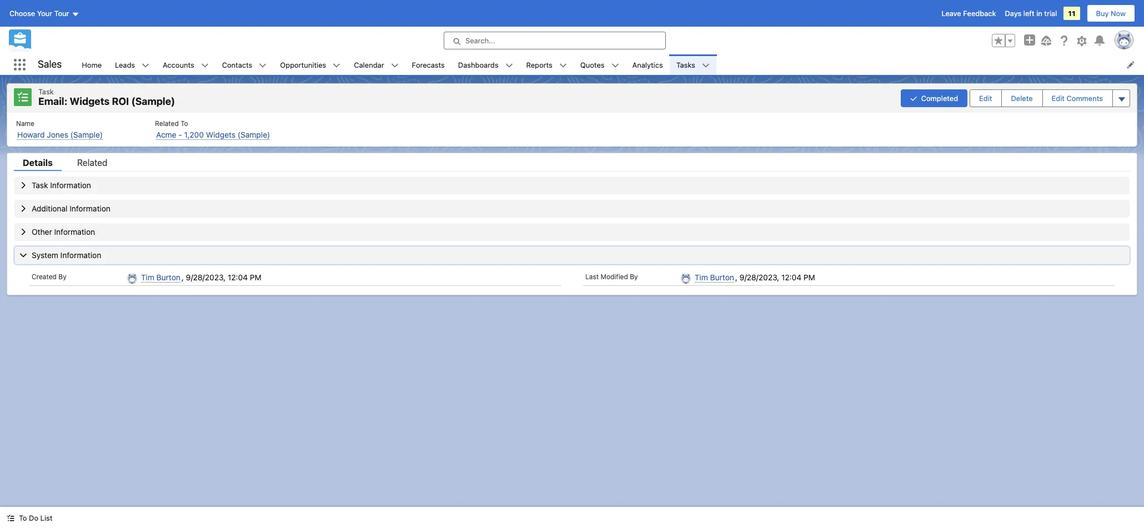 Task type: describe. For each thing, give the bounding box(es) containing it.
information for system information
[[60, 250, 101, 260]]

buy now
[[1097, 9, 1127, 18]]

related to acme - 1,200 widgets (sample)
[[155, 119, 270, 139]]

leave feedback
[[942, 9, 997, 18]]

text default image for calendar
[[391, 62, 399, 69]]

task for email:
[[38, 87, 54, 96]]

do
[[29, 514, 38, 523]]

leads link
[[108, 54, 142, 75]]

burton for created by
[[156, 273, 181, 282]]

(sample) inside "name howard jones (sample)"
[[70, 130, 103, 139]]

list for leave feedback link
[[75, 54, 1145, 75]]

tim for last modified by
[[695, 273, 708, 282]]

tim burton link for last modified by
[[695, 273, 735, 283]]

text default image for dashboards
[[505, 62, 513, 69]]

analytics
[[633, 60, 663, 69]]

last modified by
[[586, 273, 638, 281]]

information for additional information
[[70, 204, 111, 213]]

reports link
[[520, 54, 560, 75]]

12:04 for created by
[[228, 273, 248, 282]]

leads list item
[[108, 54, 156, 75]]

sales
[[38, 58, 62, 70]]

related for related to acme - 1,200 widgets (sample)
[[155, 119, 179, 128]]

in
[[1037, 9, 1043, 18]]

dashboards list item
[[452, 54, 520, 75]]

widgets inside related to acme - 1,200 widgets (sample)
[[206, 130, 236, 139]]

task email: widgets roi (sample)
[[38, 87, 175, 107]]

acme
[[156, 130, 176, 139]]

to inside button
[[19, 514, 27, 523]]

details link
[[14, 158, 62, 171]]

comments
[[1067, 94, 1104, 103]]

roi
[[112, 96, 129, 107]]

reports
[[527, 60, 553, 69]]

11
[[1069, 9, 1076, 18]]

related link
[[68, 158, 116, 171]]

email:
[[38, 96, 67, 107]]

edit button
[[971, 90, 1002, 107]]

edit for edit
[[980, 94, 993, 103]]

tasks list item
[[670, 54, 717, 75]]

search...
[[466, 36, 495, 45]]

home
[[82, 60, 102, 69]]

tim burton for created by
[[141, 273, 181, 282]]

opportunities list item
[[274, 54, 348, 75]]

burton for last modified by
[[711, 273, 735, 282]]

home link
[[75, 54, 108, 75]]

system
[[32, 250, 58, 260]]

created
[[32, 273, 57, 281]]

contacts
[[222, 60, 253, 69]]

other information button
[[14, 223, 1130, 241]]

additional information button
[[14, 200, 1130, 218]]

9/28/2023, for created by
[[186, 273, 226, 282]]

modified
[[601, 273, 628, 281]]

buy
[[1097, 9, 1110, 18]]

1,200
[[184, 130, 204, 139]]

calendar
[[354, 60, 384, 69]]

your
[[37, 9, 52, 18]]

leads
[[115, 60, 135, 69]]

name howard jones (sample)
[[16, 119, 103, 139]]

list
[[40, 514, 52, 523]]

text default image for quotes
[[612, 62, 619, 69]]

contacts link
[[215, 54, 259, 75]]

delete button
[[1003, 90, 1042, 107]]

, for last modified by
[[736, 273, 738, 282]]

text default image for reports
[[560, 62, 567, 69]]

-
[[179, 130, 182, 139]]

quotes link
[[574, 54, 612, 75]]

other
[[32, 227, 52, 236]]

pm for created by
[[250, 273, 262, 282]]

tim burton link for created by
[[141, 273, 181, 283]]

widgets inside task email: widgets roi (sample)
[[70, 96, 110, 107]]

edit for edit comments
[[1052, 94, 1065, 103]]

text default image for opportunities
[[333, 62, 341, 69]]

quotes
[[581, 60, 605, 69]]

dashboards
[[458, 60, 499, 69]]

, for created by
[[182, 273, 184, 282]]

acme - 1,200 widgets (sample) link
[[156, 130, 270, 140]]

tour
[[54, 9, 69, 18]]

tasks link
[[670, 54, 702, 75]]

to do list
[[19, 514, 52, 523]]

calendar link
[[348, 54, 391, 75]]

forecasts
[[412, 60, 445, 69]]

additional
[[32, 204, 67, 213]]



Task type: vqa. For each thing, say whether or not it's contained in the screenshot.
Edit associated with Edit
yes



Task type: locate. For each thing, give the bounding box(es) containing it.
details
[[23, 158, 53, 168]]

system information button
[[14, 246, 1130, 264]]

1 horizontal spatial related
[[155, 119, 179, 128]]

to inside related to acme - 1,200 widgets (sample)
[[181, 119, 188, 128]]

0 horizontal spatial text default image
[[7, 515, 14, 523]]

completed
[[922, 94, 959, 103]]

8 text default image from the left
[[702, 62, 710, 69]]

, 9/28/2023, 12:04 pm for last modified by
[[736, 273, 816, 282]]

1 vertical spatial group
[[901, 88, 1131, 108]]

1 horizontal spatial tim burton
[[695, 273, 735, 282]]

text default image inside the tasks list item
[[702, 62, 710, 69]]

leave
[[942, 9, 962, 18]]

0 horizontal spatial , 9/28/2023, 12:04 pm
[[182, 273, 262, 282]]

list
[[75, 54, 1145, 75], [7, 113, 1138, 146]]

list containing home
[[75, 54, 1145, 75]]

9/28/2023,
[[186, 273, 226, 282], [740, 273, 780, 282]]

text default image inside reports list item
[[560, 62, 567, 69]]

tasks
[[677, 60, 696, 69]]

accounts list item
[[156, 54, 215, 75]]

5 text default image from the left
[[505, 62, 513, 69]]

2 pm from the left
[[804, 273, 816, 282]]

information for other information
[[54, 227, 95, 236]]

search... button
[[444, 32, 666, 49]]

reports list item
[[520, 54, 574, 75]]

by
[[59, 273, 67, 281], [630, 273, 638, 281]]

1 horizontal spatial (sample)
[[131, 96, 175, 107]]

text default image
[[142, 62, 150, 69], [7, 515, 14, 523]]

task
[[38, 87, 54, 96], [32, 180, 48, 190]]

text default image right calendar
[[391, 62, 399, 69]]

2 , 9/28/2023, 12:04 pm from the left
[[736, 273, 816, 282]]

text default image
[[201, 62, 209, 69], [259, 62, 267, 69], [333, 62, 341, 69], [391, 62, 399, 69], [505, 62, 513, 69], [560, 62, 567, 69], [612, 62, 619, 69], [702, 62, 710, 69]]

tim burton
[[141, 273, 181, 282], [695, 273, 735, 282]]

trial
[[1045, 9, 1058, 18]]

accounts
[[163, 60, 194, 69]]

opportunities link
[[274, 54, 333, 75]]

other information
[[32, 227, 95, 236]]

7 text default image from the left
[[612, 62, 619, 69]]

pm for last modified by
[[804, 273, 816, 282]]

1 tim burton link from the left
[[141, 273, 181, 283]]

0 horizontal spatial tim burton
[[141, 273, 181, 282]]

edit inside button
[[1052, 94, 1065, 103]]

jones
[[47, 130, 68, 139]]

0 horizontal spatial related
[[77, 158, 108, 168]]

, 9/28/2023, 12:04 pm
[[182, 273, 262, 282], [736, 273, 816, 282]]

leave feedback link
[[942, 9, 997, 18]]

1 12:04 from the left
[[228, 273, 248, 282]]

1 pm from the left
[[250, 273, 262, 282]]

task information button
[[14, 176, 1130, 194]]

2 burton from the left
[[711, 273, 735, 282]]

1 vertical spatial text default image
[[7, 515, 14, 523]]

created by
[[32, 273, 67, 281]]

0 vertical spatial related
[[155, 119, 179, 128]]

2 tim burton from the left
[[695, 273, 735, 282]]

2 text default image from the left
[[259, 62, 267, 69]]

0 horizontal spatial burton
[[156, 273, 181, 282]]

analytics link
[[626, 54, 670, 75]]

accounts link
[[156, 54, 201, 75]]

task for information
[[32, 180, 48, 190]]

edit left comments
[[1052, 94, 1065, 103]]

text default image right tasks
[[702, 62, 710, 69]]

text default image right reports
[[560, 62, 567, 69]]

1 horizontal spatial , 9/28/2023, 12:04 pm
[[736, 273, 816, 282]]

task inside task information dropdown button
[[32, 180, 48, 190]]

6 text default image from the left
[[560, 62, 567, 69]]

2 9/28/2023, from the left
[[740, 273, 780, 282]]

1 horizontal spatial tim burton link
[[695, 273, 735, 283]]

to do list button
[[0, 507, 59, 530]]

0 horizontal spatial by
[[59, 273, 67, 281]]

0 horizontal spatial to
[[19, 514, 27, 523]]

0 horizontal spatial ,
[[182, 273, 184, 282]]

to up -
[[181, 119, 188, 128]]

1 horizontal spatial widgets
[[206, 130, 236, 139]]

4 text default image from the left
[[391, 62, 399, 69]]

2 tim burton link from the left
[[695, 273, 735, 283]]

2 horizontal spatial (sample)
[[238, 130, 270, 139]]

last
[[586, 273, 599, 281]]

left
[[1024, 9, 1035, 18]]

text default image inside the calendar list item
[[391, 62, 399, 69]]

(sample) inside task email: widgets roi (sample)
[[131, 96, 175, 107]]

1 text default image from the left
[[201, 62, 209, 69]]

0 vertical spatial task
[[38, 87, 54, 96]]

0 vertical spatial to
[[181, 119, 188, 128]]

to left do
[[19, 514, 27, 523]]

information down other information
[[60, 250, 101, 260]]

0 horizontal spatial edit
[[980, 94, 993, 103]]

task information
[[32, 180, 91, 190]]

days left in trial
[[1006, 9, 1058, 18]]

to
[[181, 119, 188, 128], [19, 514, 27, 523]]

1 by from the left
[[59, 273, 67, 281]]

name
[[16, 119, 34, 128]]

1 vertical spatial widgets
[[206, 130, 236, 139]]

edit inside button
[[980, 94, 993, 103]]

related for related
[[77, 158, 108, 168]]

1 horizontal spatial burton
[[711, 273, 735, 282]]

text default image inside dashboards list item
[[505, 62, 513, 69]]

edit comments button
[[1044, 90, 1113, 107]]

1 horizontal spatial 12:04
[[782, 273, 802, 282]]

contacts list item
[[215, 54, 274, 75]]

0 horizontal spatial pm
[[250, 273, 262, 282]]

3 text default image from the left
[[333, 62, 341, 69]]

0 vertical spatial text default image
[[142, 62, 150, 69]]

0 horizontal spatial widgets
[[70, 96, 110, 107]]

information for task information
[[50, 180, 91, 190]]

related up "acme"
[[155, 119, 179, 128]]

1 tim burton from the left
[[141, 273, 181, 282]]

tim for created by
[[141, 273, 154, 282]]

system information
[[32, 250, 101, 260]]

quotes list item
[[574, 54, 626, 75]]

0 horizontal spatial 12:04
[[228, 273, 248, 282]]

edit comments
[[1052, 94, 1104, 103]]

1 burton from the left
[[156, 273, 181, 282]]

12:04 for last modified by
[[782, 273, 802, 282]]

related
[[155, 119, 179, 128], [77, 158, 108, 168]]

1 9/28/2023, from the left
[[186, 273, 226, 282]]

information up other information
[[70, 204, 111, 213]]

related inside related to acme - 1,200 widgets (sample)
[[155, 119, 179, 128]]

group containing completed
[[901, 88, 1131, 108]]

1 vertical spatial task
[[32, 180, 48, 190]]

howard
[[17, 130, 45, 139]]

calendar list item
[[348, 54, 405, 75]]

2 tim from the left
[[695, 273, 708, 282]]

0 vertical spatial group
[[993, 34, 1016, 47]]

days
[[1006, 9, 1022, 18]]

tim burton link
[[141, 273, 181, 283], [695, 273, 735, 283]]

opportunities
[[280, 60, 326, 69]]

1 horizontal spatial tim
[[695, 273, 708, 282]]

task down "details" link
[[32, 180, 48, 190]]

0 horizontal spatial 9/28/2023,
[[186, 273, 226, 282]]

0 horizontal spatial (sample)
[[70, 130, 103, 139]]

1 horizontal spatial by
[[630, 273, 638, 281]]

group
[[993, 34, 1016, 47], [901, 88, 1131, 108]]

text default image left calendar
[[333, 62, 341, 69]]

(sample)
[[131, 96, 175, 107], [70, 130, 103, 139], [238, 130, 270, 139]]

1 vertical spatial related
[[77, 158, 108, 168]]

text default image for contacts
[[259, 62, 267, 69]]

2 by from the left
[[630, 273, 638, 281]]

text default image inside opportunities list item
[[333, 62, 341, 69]]

information up "additional information"
[[50, 180, 91, 190]]

edit left delete
[[980, 94, 993, 103]]

by right created
[[59, 273, 67, 281]]

1 vertical spatial list
[[7, 113, 1138, 146]]

choose
[[9, 9, 35, 18]]

1 vertical spatial to
[[19, 514, 27, 523]]

widgets right 1,200
[[206, 130, 236, 139]]

0 vertical spatial widgets
[[70, 96, 110, 107]]

list for home link
[[7, 113, 1138, 146]]

1 tim from the left
[[141, 273, 154, 282]]

by right modified
[[630, 273, 638, 281]]

additional information
[[32, 204, 111, 213]]

task down sales
[[38, 87, 54, 96]]

feedback
[[964, 9, 997, 18]]

text default image for tasks
[[702, 62, 710, 69]]

text default image inside to do list button
[[7, 515, 14, 523]]

text default image for accounts
[[201, 62, 209, 69]]

buy now button
[[1087, 4, 1136, 22]]

0 vertical spatial list
[[75, 54, 1145, 75]]

delete
[[1012, 94, 1034, 103]]

9/28/2023, for last modified by
[[740, 273, 780, 282]]

text default image right the contacts
[[259, 62, 267, 69]]

1 horizontal spatial ,
[[736, 273, 738, 282]]

1 horizontal spatial text default image
[[142, 62, 150, 69]]

(sample) inside related to acme - 1,200 widgets (sample)
[[238, 130, 270, 139]]

choose your tour
[[9, 9, 69, 18]]

forecasts link
[[405, 54, 452, 75]]

related up task information
[[77, 158, 108, 168]]

completed button
[[901, 89, 968, 107]]

0 horizontal spatial tim
[[141, 273, 154, 282]]

choose your tour button
[[9, 4, 80, 22]]

0 horizontal spatial tim burton link
[[141, 273, 181, 283]]

text default image right quotes
[[612, 62, 619, 69]]

2 12:04 from the left
[[782, 273, 802, 282]]

2 , from the left
[[736, 273, 738, 282]]

1 horizontal spatial to
[[181, 119, 188, 128]]

pm
[[250, 273, 262, 282], [804, 273, 816, 282]]

text default image left do
[[7, 515, 14, 523]]

text default image right leads on the top of the page
[[142, 62, 150, 69]]

, 9/28/2023, 12:04 pm for created by
[[182, 273, 262, 282]]

text default image right accounts
[[201, 62, 209, 69]]

text default image left reports
[[505, 62, 513, 69]]

information
[[50, 180, 91, 190], [70, 204, 111, 213], [54, 227, 95, 236], [60, 250, 101, 260]]

now
[[1112, 9, 1127, 18]]

1 , from the left
[[182, 273, 184, 282]]

dashboards link
[[452, 54, 505, 75]]

text default image inside accounts list item
[[201, 62, 209, 69]]

widgets left roi
[[70, 96, 110, 107]]

tim
[[141, 273, 154, 282], [695, 273, 708, 282]]

2 edit from the left
[[1052, 94, 1065, 103]]

text default image inside "leads" list item
[[142, 62, 150, 69]]

burton
[[156, 273, 181, 282], [711, 273, 735, 282]]

text default image inside quotes list item
[[612, 62, 619, 69]]

tim burton for last modified by
[[695, 273, 735, 282]]

howard jones (sample) link
[[17, 130, 103, 140]]

information down "additional information"
[[54, 227, 95, 236]]

1 horizontal spatial 9/28/2023,
[[740, 273, 780, 282]]

,
[[182, 273, 184, 282], [736, 273, 738, 282]]

text default image inside contacts 'list item'
[[259, 62, 267, 69]]

12:04
[[228, 273, 248, 282], [782, 273, 802, 282]]

task inside task email: widgets roi (sample)
[[38, 87, 54, 96]]

1 horizontal spatial pm
[[804, 273, 816, 282]]

1 edit from the left
[[980, 94, 993, 103]]

1 , 9/28/2023, 12:04 pm from the left
[[182, 273, 262, 282]]

1 horizontal spatial edit
[[1052, 94, 1065, 103]]

list containing howard jones (sample)
[[7, 113, 1138, 146]]



